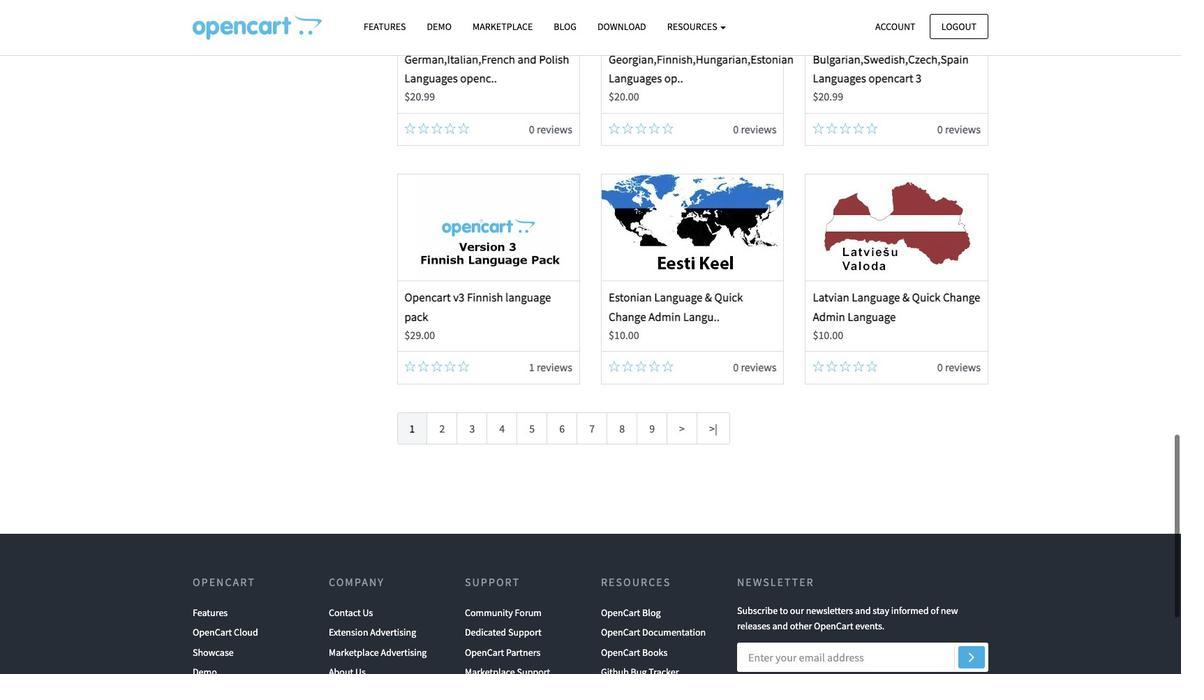 Task type: vqa. For each thing, say whether or not it's contained in the screenshot.


Task type: describe. For each thing, give the bounding box(es) containing it.
opencart v3 finnish language pack image
[[398, 175, 579, 281]]

1 for 1 reviews
[[529, 361, 535, 375]]

dedicated support link
[[465, 623, 542, 643]]

opencart partners link
[[465, 643, 541, 663]]

contact us
[[329, 607, 373, 619]]

us
[[363, 607, 373, 619]]

2 link
[[427, 413, 458, 445]]

extension
[[329, 626, 368, 639]]

reviews for georgian,finnish,hungarian,estonian languages op..
[[741, 122, 777, 136]]

georgian,finnish,hungarian,estonian languages op.. image
[[602, 0, 784, 43]]

$20.99 inside german,italian,french and polish languages openc.. $20.99
[[405, 90, 435, 104]]

company
[[329, 575, 385, 589]]

resources inside resources link
[[667, 20, 720, 33]]

langu..
[[683, 309, 720, 324]]

language for langu..
[[654, 290, 703, 305]]

5 link
[[517, 413, 548, 445]]

opencart cloud
[[193, 626, 258, 639]]

our
[[790, 605, 804, 617]]

opencart for opencart cloud
[[193, 626, 232, 639]]

community
[[465, 607, 513, 619]]

language
[[506, 290, 551, 305]]

languages for georgian,finnish,hungarian,estonian languages op..
[[609, 71, 662, 86]]

marketplace for marketplace
[[473, 20, 533, 33]]

german,italian,french
[[405, 52, 515, 67]]

bulgarian,swedish,czech,spain languages opencart 3 $20.99
[[813, 52, 969, 104]]

0 for estonian language & quick change admin langu..
[[733, 361, 739, 375]]

to
[[780, 605, 788, 617]]

& for langu..
[[705, 290, 712, 305]]

download link
[[587, 15, 657, 39]]

reviews for estonian language & quick change admin langu..
[[741, 361, 777, 375]]

reviews for opencart v3 finnish language pack
[[537, 361, 573, 375]]

contact us link
[[329, 603, 373, 623]]

2 vertical spatial and
[[773, 620, 788, 633]]

bulgarian,swedish,czech,spain
[[813, 52, 969, 67]]

opencart documentation
[[601, 626, 706, 639]]

estonian language & quick change admin langu.. image
[[602, 175, 784, 281]]

opencart books link
[[601, 643, 668, 663]]

languages inside german,italian,french and polish languages openc.. $20.99
[[405, 71, 458, 86]]

$29.00
[[405, 328, 435, 342]]

german,italian,french and polish languages openc.. link
[[405, 52, 569, 86]]

partners
[[506, 646, 541, 659]]

3 inside bulgarian,swedish,czech,spain languages opencart 3 $20.99
[[916, 71, 922, 86]]

change for estonian language & quick change admin langu..
[[609, 309, 646, 324]]

opencart partners
[[465, 646, 541, 659]]

quick for langu..
[[715, 290, 743, 305]]

0 vertical spatial support
[[465, 575, 520, 589]]

and inside german,italian,french and polish languages openc.. $20.99
[[518, 52, 537, 67]]

estonian language & quick change admin langu.. link
[[609, 290, 743, 324]]

dedicated support
[[465, 626, 542, 639]]

latvian language & quick change admin language link
[[813, 290, 981, 324]]

download
[[598, 20, 646, 33]]

9 link
[[637, 413, 668, 445]]

6 link
[[547, 413, 578, 445]]

8 link
[[607, 413, 638, 445]]

marketplace for marketplace advertising
[[329, 646, 379, 659]]

reviews for bulgarian,swedish,czech,spain languages opencart 3
[[945, 122, 981, 136]]

0 reviews for bulgarian,swedish,czech,spain languages opencart 3
[[938, 122, 981, 136]]

showcase
[[193, 646, 234, 659]]

demo
[[427, 20, 452, 33]]

latvian
[[813, 290, 850, 305]]

features link for demo
[[353, 15, 417, 39]]

estonian language & quick change admin langu.. $10.00
[[609, 290, 743, 342]]

features link for opencart cloud
[[193, 603, 228, 623]]

opencart blog
[[601, 607, 661, 619]]

quick for language
[[912, 290, 941, 305]]

6
[[559, 422, 565, 436]]

3 link
[[457, 413, 488, 445]]

advertising for extension advertising
[[370, 626, 416, 639]]

advertising for marketplace advertising
[[381, 646, 427, 659]]

newsletter
[[737, 575, 815, 589]]

cloud
[[234, 626, 258, 639]]

releases
[[737, 620, 771, 633]]

extension advertising
[[329, 626, 416, 639]]

newsletters
[[806, 605, 853, 617]]

dedicated
[[465, 626, 506, 639]]

polish
[[539, 52, 569, 67]]

opencart cloud link
[[193, 623, 258, 643]]

opencart blog link
[[601, 603, 661, 623]]

pack
[[405, 309, 428, 324]]

5
[[529, 422, 535, 436]]

0 reviews for german,italian,french and polish languages openc..
[[529, 122, 573, 136]]

>
[[679, 422, 685, 436]]

v3
[[453, 290, 465, 305]]

0 for german,italian,french and polish languages openc..
[[529, 122, 535, 136]]

reviews for german,italian,french and polish languages openc..
[[537, 122, 573, 136]]

8
[[619, 422, 625, 436]]

change for latvian language & quick change admin language
[[943, 290, 981, 305]]

marketplace advertising
[[329, 646, 427, 659]]

account
[[876, 20, 916, 32]]

>| link
[[697, 413, 730, 445]]



Task type: locate. For each thing, give the bounding box(es) containing it.
finnish
[[467, 290, 503, 305]]

7
[[589, 422, 595, 436]]

and down 'to'
[[773, 620, 788, 633]]

latvian language & quick change admin language image
[[806, 175, 988, 281]]

admin for estonian
[[649, 309, 681, 324]]

features up opencart cloud
[[193, 607, 228, 619]]

>|
[[709, 422, 718, 436]]

opencart books
[[601, 646, 668, 659]]

1 vertical spatial marketplace
[[329, 646, 379, 659]]

languages inside georgian,finnish,hungarian,estonian languages op.. $20.00
[[609, 71, 662, 86]]

blog up opencart documentation
[[642, 607, 661, 619]]

support inside dedicated support link
[[508, 626, 542, 639]]

0
[[529, 122, 535, 136], [733, 122, 739, 136], [938, 122, 943, 136], [733, 361, 739, 375], [938, 361, 943, 375]]

subscribe to our newsletters and stay informed of new releases and other opencart events.
[[737, 605, 958, 633]]

0 horizontal spatial marketplace
[[329, 646, 379, 659]]

account link
[[864, 14, 928, 39]]

1 horizontal spatial $20.99
[[813, 90, 844, 104]]

admin
[[649, 309, 681, 324], [813, 309, 845, 324]]

Enter your email address text field
[[737, 643, 989, 672]]

estonian
[[609, 290, 652, 305]]

features
[[364, 20, 406, 33], [193, 607, 228, 619]]

$10.00 inside estonian language & quick change admin langu.. $10.00
[[609, 328, 639, 342]]

georgian,finnish,hungarian,estonian
[[609, 52, 794, 67]]

1 vertical spatial support
[[508, 626, 542, 639]]

$10.00 inside 'latvian language & quick change admin language $10.00'
[[813, 328, 844, 342]]

2 & from the left
[[903, 290, 910, 305]]

marketplace
[[473, 20, 533, 33], [329, 646, 379, 659]]

1 vertical spatial features link
[[193, 603, 228, 623]]

2 $20.99 from the left
[[813, 90, 844, 104]]

languages for bulgarian,swedish,czech,spain languages opencart 3
[[813, 71, 866, 86]]

1 horizontal spatial quick
[[912, 290, 941, 305]]

events.
[[856, 620, 885, 633]]

georgian,finnish,hungarian,estonian languages op.. $20.00
[[609, 52, 794, 104]]

1 reviews
[[529, 361, 573, 375]]

$10.00 for estonian language & quick change admin langu..
[[609, 328, 639, 342]]

marketplace inside 'link'
[[329, 646, 379, 659]]

opencart
[[193, 575, 255, 589], [601, 607, 641, 619], [814, 620, 854, 633], [193, 626, 232, 639], [601, 626, 641, 639], [465, 646, 504, 659], [601, 646, 641, 659]]

language for language
[[852, 290, 900, 305]]

1 horizontal spatial $10.00
[[813, 328, 844, 342]]

opencart
[[405, 290, 451, 305]]

and left polish
[[518, 52, 537, 67]]

community forum
[[465, 607, 542, 619]]

0 for georgian,finnish,hungarian,estonian languages op..
[[733, 122, 739, 136]]

quick inside 'latvian language & quick change admin language $10.00'
[[912, 290, 941, 305]]

0 reviews for georgian,finnish,hungarian,estonian languages op..
[[733, 122, 777, 136]]

1 vertical spatial change
[[609, 309, 646, 324]]

0 vertical spatial blog
[[554, 20, 577, 33]]

1 horizontal spatial features link
[[353, 15, 417, 39]]

quick
[[715, 290, 743, 305], [912, 290, 941, 305]]

1 left 2 link
[[410, 422, 415, 436]]

language
[[654, 290, 703, 305], [852, 290, 900, 305], [848, 309, 896, 324]]

informed
[[891, 605, 929, 617]]

$20.99 down bulgarian,swedish,czech,spain languages opencart 3 link
[[813, 90, 844, 104]]

new
[[941, 605, 958, 617]]

logout
[[942, 20, 977, 32]]

1 horizontal spatial &
[[903, 290, 910, 305]]

documentation
[[642, 626, 706, 639]]

1 horizontal spatial marketplace
[[473, 20, 533, 33]]

opencart documentation link
[[601, 623, 706, 643]]

star light o image
[[405, 123, 416, 134], [458, 123, 469, 134], [609, 123, 620, 134], [622, 123, 633, 134], [649, 123, 660, 134], [663, 123, 674, 134], [827, 123, 838, 134], [840, 123, 851, 134], [853, 123, 864, 134], [405, 361, 416, 372], [418, 361, 429, 372], [622, 361, 633, 372], [636, 361, 647, 372], [663, 361, 674, 372], [867, 361, 878, 372]]

0 horizontal spatial and
[[518, 52, 537, 67]]

blog link
[[543, 15, 587, 39]]

0 vertical spatial resources
[[667, 20, 720, 33]]

marketplace up german,italian,french and polish languages openc.. link
[[473, 20, 533, 33]]

opencart
[[869, 71, 914, 86]]

languages inside bulgarian,swedish,czech,spain languages opencart 3 $20.99
[[813, 71, 866, 86]]

opencart down newsletters in the right of the page
[[814, 620, 854, 633]]

0 horizontal spatial features
[[193, 607, 228, 619]]

2 quick from the left
[[912, 290, 941, 305]]

0 horizontal spatial admin
[[649, 309, 681, 324]]

$20.99 inside bulgarian,swedish,czech,spain languages opencart 3 $20.99
[[813, 90, 844, 104]]

language right latvian
[[852, 290, 900, 305]]

language up langu..
[[654, 290, 703, 305]]

change inside 'latvian language & quick change admin language $10.00'
[[943, 290, 981, 305]]

2 horizontal spatial languages
[[813, 71, 866, 86]]

languages left "opencart"
[[813, 71, 866, 86]]

1 admin from the left
[[649, 309, 681, 324]]

> link
[[667, 413, 698, 445]]

1 horizontal spatial blog
[[642, 607, 661, 619]]

1 up 5 link at the left of the page
[[529, 361, 535, 375]]

1 for 1
[[410, 422, 415, 436]]

of
[[931, 605, 939, 617]]

admin inside estonian language & quick change admin langu.. $10.00
[[649, 309, 681, 324]]

0 vertical spatial 3
[[916, 71, 922, 86]]

other
[[790, 620, 812, 633]]

opencart up showcase
[[193, 626, 232, 639]]

0 vertical spatial change
[[943, 290, 981, 305]]

$10.00
[[609, 328, 639, 342], [813, 328, 844, 342]]

0 horizontal spatial &
[[705, 290, 712, 305]]

7 link
[[577, 413, 608, 445]]

stay
[[873, 605, 890, 617]]

$20.00
[[609, 90, 639, 104]]

resources up 'opencart blog'
[[601, 575, 671, 589]]

reviews
[[537, 122, 573, 136], [741, 122, 777, 136], [945, 122, 981, 136], [537, 361, 573, 375], [741, 361, 777, 375], [945, 361, 981, 375]]

opencart down dedicated
[[465, 646, 504, 659]]

german,italian,french and polish languages openc.. image
[[398, 0, 579, 43]]

& for language
[[903, 290, 910, 305]]

1 quick from the left
[[715, 290, 743, 305]]

0 reviews for estonian language & quick change admin langu..
[[733, 361, 777, 375]]

books
[[642, 646, 668, 659]]

opencart for opencart partners
[[465, 646, 504, 659]]

admin inside 'latvian language & quick change admin language $10.00'
[[813, 309, 845, 324]]

1 vertical spatial blog
[[642, 607, 661, 619]]

languages up $20.00
[[609, 71, 662, 86]]

0 vertical spatial features link
[[353, 15, 417, 39]]

opencart inside subscribe to our newsletters and stay informed of new releases and other opencart events.
[[814, 620, 854, 633]]

1 vertical spatial features
[[193, 607, 228, 619]]

0 horizontal spatial blog
[[554, 20, 577, 33]]

opencart up opencart documentation
[[601, 607, 641, 619]]

1 horizontal spatial admin
[[813, 309, 845, 324]]

0 reviews for latvian language & quick change admin language
[[938, 361, 981, 375]]

0 reviews
[[529, 122, 573, 136], [733, 122, 777, 136], [938, 122, 981, 136], [733, 361, 777, 375], [938, 361, 981, 375]]

opencart down opencart blog 'link'
[[601, 626, 641, 639]]

demo link
[[417, 15, 462, 39]]

$10.00 down estonian
[[609, 328, 639, 342]]

change
[[943, 290, 981, 305], [609, 309, 646, 324]]

op..
[[665, 71, 683, 86]]

1 horizontal spatial 3
[[916, 71, 922, 86]]

language inside estonian language & quick change admin langu.. $10.00
[[654, 290, 703, 305]]

3 right 2
[[470, 422, 475, 436]]

1 horizontal spatial change
[[943, 290, 981, 305]]

opencart left books
[[601, 646, 641, 659]]

forum
[[515, 607, 542, 619]]

0 vertical spatial marketplace
[[473, 20, 533, 33]]

marketplace down extension
[[329, 646, 379, 659]]

& inside estonian language & quick change admin langu.. $10.00
[[705, 290, 712, 305]]

1 horizontal spatial and
[[773, 620, 788, 633]]

showcase link
[[193, 643, 234, 663]]

community forum link
[[465, 603, 542, 623]]

0 for latvian language & quick change admin language
[[938, 361, 943, 375]]

opencart inside 'link'
[[601, 607, 641, 619]]

admin left langu..
[[649, 309, 681, 324]]

bulgarian,swedish,czech,spain languages opencart 3 image
[[806, 0, 988, 43]]

quick inside estonian language & quick change admin langu.. $10.00
[[715, 290, 743, 305]]

features left demo
[[364, 20, 406, 33]]

$20.99 down german,italian,french
[[405, 90, 435, 104]]

0 horizontal spatial quick
[[715, 290, 743, 305]]

0 for bulgarian,swedish,czech,spain languages opencart 3
[[938, 122, 943, 136]]

$10.00 down latvian
[[813, 328, 844, 342]]

opencart for opencart documentation
[[601, 626, 641, 639]]

2 $10.00 from the left
[[813, 328, 844, 342]]

bulgarian,swedish,czech,spain languages opencart 3 link
[[813, 52, 969, 86]]

georgian,finnish,hungarian,estonian languages op.. link
[[609, 52, 794, 86]]

blog inside 'link'
[[642, 607, 661, 619]]

2
[[440, 422, 445, 436]]

$10.00 for latvian language & quick change admin language
[[813, 328, 844, 342]]

features for demo
[[364, 20, 406, 33]]

1 & from the left
[[705, 290, 712, 305]]

german,italian,french and polish languages openc.. $20.99
[[405, 52, 569, 104]]

features link left demo
[[353, 15, 417, 39]]

advertising
[[370, 626, 416, 639], [381, 646, 427, 659]]

1 $10.00 from the left
[[609, 328, 639, 342]]

0 vertical spatial features
[[364, 20, 406, 33]]

0 horizontal spatial $10.00
[[609, 328, 639, 342]]

angle right image
[[969, 649, 975, 665]]

advertising inside 'link'
[[381, 646, 427, 659]]

0 horizontal spatial languages
[[405, 71, 458, 86]]

9
[[649, 422, 655, 436]]

3 languages from the left
[[813, 71, 866, 86]]

4
[[500, 422, 505, 436]]

resources up georgian,finnish,hungarian,estonian in the top of the page
[[667, 20, 720, 33]]

opencart for opencart books
[[601, 646, 641, 659]]

subscribe
[[737, 605, 778, 617]]

opencart v3 finnish language pack link
[[405, 290, 551, 324]]

features for opencart cloud
[[193, 607, 228, 619]]

1 horizontal spatial languages
[[609, 71, 662, 86]]

2 admin from the left
[[813, 309, 845, 324]]

0 vertical spatial advertising
[[370, 626, 416, 639]]

logout link
[[930, 14, 989, 39]]

support up community
[[465, 575, 520, 589]]

support
[[465, 575, 520, 589], [508, 626, 542, 639]]

contact
[[329, 607, 361, 619]]

admin down latvian
[[813, 309, 845, 324]]

reviews for latvian language & quick change admin language
[[945, 361, 981, 375]]

0 horizontal spatial 3
[[470, 422, 475, 436]]

1 vertical spatial resources
[[601, 575, 671, 589]]

change inside estonian language & quick change admin langu.. $10.00
[[609, 309, 646, 324]]

1 languages from the left
[[405, 71, 458, 86]]

1 vertical spatial 3
[[470, 422, 475, 436]]

opencart v3 finnish language pack $29.00
[[405, 290, 551, 342]]

advertising up marketplace advertising
[[370, 626, 416, 639]]

and
[[518, 52, 537, 67], [855, 605, 871, 617], [773, 620, 788, 633]]

1 vertical spatial and
[[855, 605, 871, 617]]

2 languages from the left
[[609, 71, 662, 86]]

0 vertical spatial and
[[518, 52, 537, 67]]

support up 'partners'
[[508, 626, 542, 639]]

& inside 'latvian language & quick change admin language $10.00'
[[903, 290, 910, 305]]

opencart for opencart
[[193, 575, 255, 589]]

marketplace link
[[462, 15, 543, 39]]

latvian language & quick change admin language $10.00
[[813, 290, 981, 342]]

1 vertical spatial advertising
[[381, 646, 427, 659]]

opencart up opencart cloud
[[193, 575, 255, 589]]

1 $20.99 from the left
[[405, 90, 435, 104]]

star light o image
[[418, 123, 429, 134], [431, 123, 443, 134], [445, 123, 456, 134], [636, 123, 647, 134], [813, 123, 824, 134], [867, 123, 878, 134], [431, 361, 443, 372], [445, 361, 456, 372], [458, 361, 469, 372], [609, 361, 620, 372], [649, 361, 660, 372], [813, 361, 824, 372], [827, 361, 838, 372], [840, 361, 851, 372], [853, 361, 864, 372]]

resources link
[[657, 15, 737, 39]]

admin for latvian
[[813, 309, 845, 324]]

&
[[705, 290, 712, 305], [903, 290, 910, 305]]

blog up polish
[[554, 20, 577, 33]]

language down latvian
[[848, 309, 896, 324]]

0 horizontal spatial features link
[[193, 603, 228, 623]]

advertising down "extension advertising" link
[[381, 646, 427, 659]]

3 right "opencart"
[[916, 71, 922, 86]]

0 horizontal spatial $20.99
[[405, 90, 435, 104]]

1 vertical spatial 1
[[410, 422, 415, 436]]

languages down german,italian,french
[[405, 71, 458, 86]]

1 horizontal spatial 1
[[529, 361, 535, 375]]

features link up opencart cloud
[[193, 603, 228, 623]]

extension advertising link
[[329, 623, 416, 643]]

0 horizontal spatial 1
[[410, 422, 415, 436]]

opencart language  extensions image
[[193, 15, 322, 40]]

blog
[[554, 20, 577, 33], [642, 607, 661, 619]]

0 horizontal spatial change
[[609, 309, 646, 324]]

openc..
[[460, 71, 497, 86]]

opencart for opencart blog
[[601, 607, 641, 619]]

4 link
[[487, 413, 518, 445]]

2 horizontal spatial and
[[855, 605, 871, 617]]

resources
[[667, 20, 720, 33], [601, 575, 671, 589]]

1 horizontal spatial features
[[364, 20, 406, 33]]

marketplace advertising link
[[329, 643, 427, 663]]

0 vertical spatial 1
[[529, 361, 535, 375]]

1
[[529, 361, 535, 375], [410, 422, 415, 436]]

and up the events.
[[855, 605, 871, 617]]



